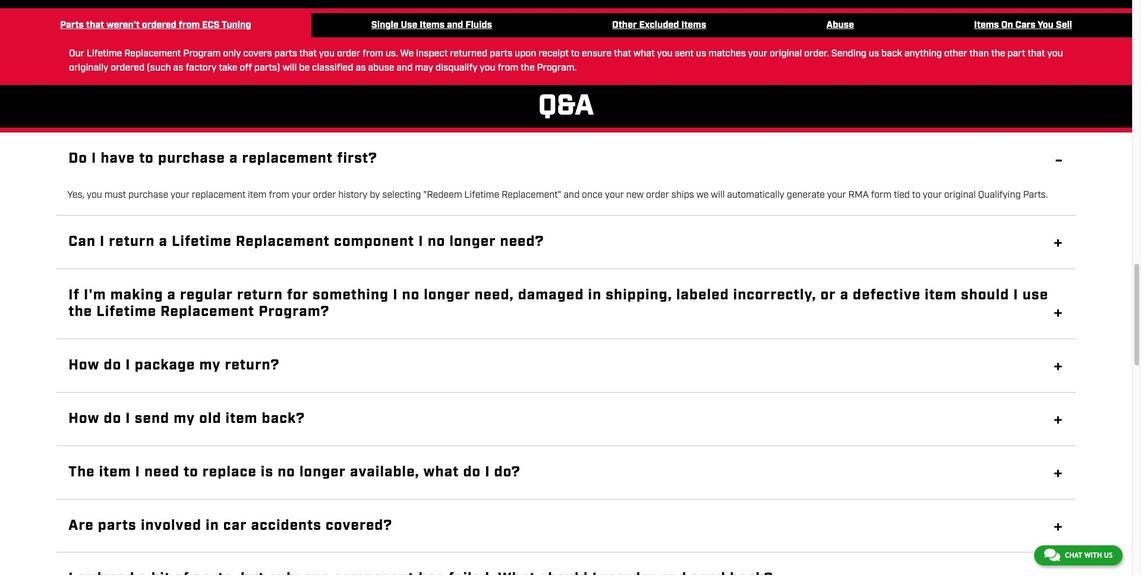 Task type: vqa. For each thing, say whether or not it's contained in the screenshot.
How associated with How do I send my old item back?
yes



Task type: describe. For each thing, give the bounding box(es) containing it.
0 horizontal spatial in
[[206, 516, 219, 535]]

off
[[240, 62, 252, 74]]

do i have to purchase a replacement first?
[[68, 149, 377, 168]]

program?
[[259, 303, 330, 322]]

do for package
[[104, 356, 121, 375]]

chat
[[1065, 552, 1082, 560]]

1 vertical spatial purchase
[[128, 189, 168, 201]]

you down sell
[[1047, 48, 1063, 60]]

qualifying
[[978, 189, 1021, 201]]

may
[[415, 62, 433, 74]]

item right old
[[226, 410, 258, 429]]

that right part
[[1028, 48, 1045, 60]]

2 horizontal spatial order
[[646, 189, 669, 201]]

we
[[400, 48, 414, 60]]

package
[[135, 356, 195, 375]]

0 vertical spatial purchase
[[158, 149, 225, 168]]

need?
[[500, 232, 544, 251]]

will inside our lifetime replacement program only covers parts that you order from us.  we inspect returned parts upon receipt to ensure that what you sent us matches your original order.  sending us back anything other than the part that you originally ordered (such as factory take off parts) will be classified as abuse and may disqualify you from the program.
[[283, 62, 297, 74]]

that right ensure
[[614, 48, 631, 60]]

back
[[881, 48, 902, 60]]

form
[[871, 189, 891, 201]]

1 horizontal spatial will
[[711, 189, 725, 201]]

to inside our lifetime replacement program only covers parts that you order from us.  we inspect returned parts upon receipt to ensure that what you sent us matches your original order.  sending us back anything other than the part that you originally ordered (such as factory take off parts) will be classified as abuse and may disqualify you from the program.
[[571, 48, 580, 60]]

yes, you must purchase your replacement item from your order history by selecting "redeem lifetime replacement" and once your new order ships we will automatically generate your rma form tied to your original qualifying parts.
[[67, 189, 1048, 201]]

1 horizontal spatial the
[[521, 62, 535, 74]]

you down "returned"
[[480, 62, 495, 74]]

single use items and fluids button
[[311, 13, 552, 38]]

i left do?
[[485, 463, 490, 482]]

sell
[[1056, 19, 1072, 32]]

you
[[1038, 19, 1054, 32]]

how do i send my old item back?
[[68, 410, 305, 429]]

by
[[370, 189, 380, 201]]

use
[[401, 19, 417, 32]]

us.
[[386, 48, 398, 60]]

i right can
[[100, 232, 105, 251]]

be
[[299, 62, 310, 74]]

order for from
[[337, 48, 360, 60]]

can i return a lifetime replacement component i no longer need?
[[68, 232, 544, 251]]

or
[[821, 286, 836, 305]]

labeled
[[676, 286, 729, 305]]

other
[[612, 19, 637, 32]]

single
[[371, 19, 399, 32]]

2 vertical spatial and
[[564, 189, 580, 201]]

to right 'need' at the bottom of the page
[[184, 463, 198, 482]]

ships
[[671, 189, 694, 201]]

replacement inside our lifetime replacement program only covers parts that you order from us.  we inspect returned parts upon receipt to ensure that what you sent us matches your original order.  sending us back anything other than the part that you originally ordered (such as factory take off parts) will be classified as abuse and may disqualify you from the program.
[[124, 48, 181, 60]]

rma
[[848, 189, 869, 201]]

do?
[[494, 463, 520, 482]]

on
[[1001, 19, 1013, 32]]

longer inside if i'm making a regular return for something i no longer need, damaged in shipping, labeled incorrectly, or a defective item should i use the lifetime replacement program?
[[424, 286, 470, 305]]

tied
[[894, 189, 910, 201]]

can
[[68, 232, 96, 251]]

abuse button
[[766, 13, 914, 38]]

involved
[[141, 516, 202, 535]]

1 as from the left
[[173, 62, 183, 74]]

i right something
[[393, 286, 398, 305]]

0 horizontal spatial what
[[423, 463, 459, 482]]

you left sent
[[657, 48, 673, 60]]

1 us from the left
[[696, 48, 706, 60]]

something
[[313, 286, 389, 305]]

0 horizontal spatial no
[[278, 463, 295, 482]]

parts that weren't ordered from ecs tuning
[[60, 19, 251, 32]]

items on cars you sell
[[974, 19, 1072, 32]]

1 horizontal spatial parts
[[274, 48, 297, 60]]

0 vertical spatial return
[[109, 232, 155, 251]]

car
[[223, 516, 247, 535]]

i left use
[[1013, 286, 1018, 305]]

2 horizontal spatial parts
[[490, 48, 512, 60]]

replace
[[203, 463, 257, 482]]

other
[[944, 48, 967, 60]]

(such
[[147, 62, 171, 74]]

0 vertical spatial no
[[428, 232, 445, 251]]

our
[[69, 48, 84, 60]]

other excluded items
[[612, 19, 706, 32]]

selecting
[[382, 189, 421, 201]]

ensure
[[582, 48, 612, 60]]

once
[[582, 189, 603, 201]]

fluids
[[465, 19, 492, 32]]

how for how do i package my return?
[[68, 356, 100, 375]]

our lifetime replacement program only covers parts that you order from us.  we inspect returned parts upon receipt to ensure that what you sent us matches your original order.  sending us back anything other than the part that you originally ordered (such as factory take off parts) will be classified as abuse and may disqualify you from the program. tab panel
[[69, 47, 1063, 76]]

part
[[1007, 48, 1025, 60]]

lifetime inside if i'm making a regular return for something i no longer need, damaged in shipping, labeled incorrectly, or a defective item should i use the lifetime replacement program?
[[96, 303, 156, 322]]

in inside if i'm making a regular return for something i no longer need, damaged in shipping, labeled incorrectly, or a defective item should i use the lifetime replacement program?
[[588, 286, 602, 305]]

covered?
[[326, 516, 392, 535]]

abuse
[[826, 19, 854, 32]]

lifetime inside our lifetime replacement program only covers parts that you order from us.  we inspect returned parts upon receipt to ensure that what you sent us matches your original order.  sending us back anything other than the part that you originally ordered (such as factory take off parts) will be classified as abuse and may disqualify you from the program.
[[87, 48, 122, 60]]

replacement"
[[502, 189, 561, 201]]

disqualify
[[436, 62, 478, 74]]

your left rma
[[827, 189, 846, 201]]

order.
[[804, 48, 829, 60]]

incorrectly,
[[733, 286, 816, 305]]

for
[[287, 286, 308, 305]]

from up abuse
[[363, 48, 383, 60]]

i left 'need' at the bottom of the page
[[135, 463, 140, 482]]

item inside if i'm making a regular return for something i no longer need, damaged in shipping, labeled incorrectly, or a defective item should i use the lifetime replacement program?
[[925, 286, 957, 305]]

and inside button
[[447, 19, 463, 32]]

sending
[[831, 48, 866, 60]]

parts that weren't ordered from ecs tuning button
[[0, 13, 311, 38]]

need
[[144, 463, 180, 482]]

your up can i return a lifetime replacement component i no longer need?
[[292, 189, 311, 201]]

your left 'new'
[[605, 189, 624, 201]]

replacement inside if i'm making a regular return for something i no longer need, damaged in shipping, labeled incorrectly, or a defective item should i use the lifetime replacement program?
[[161, 303, 255, 322]]

the inside if i'm making a regular return for something i no longer need, damaged in shipping, labeled incorrectly, or a defective item should i use the lifetime replacement program?
[[68, 303, 92, 322]]

anything
[[904, 48, 942, 60]]

chat with us link
[[1034, 546, 1123, 566]]

only
[[223, 48, 241, 60]]

with
[[1084, 552, 1102, 560]]

ecs
[[202, 19, 220, 32]]

ordered inside our lifetime replacement program only covers parts that you order from us.  we inspect returned parts upon receipt to ensure that what you sent us matches your original order.  sending us back anything other than the part that you originally ordered (such as factory take off parts) will be classified as abuse and may disqualify you from the program.
[[111, 62, 145, 74]]

component
[[334, 232, 414, 251]]

tab list containing parts that weren't ordered from ecs tuning
[[0, 13, 1132, 38]]

factory
[[186, 62, 217, 74]]

1 horizontal spatial original
[[944, 189, 976, 201]]

returned
[[450, 48, 487, 60]]



Task type: locate. For each thing, give the bounding box(es) containing it.
lifetime up 'regular'
[[172, 232, 232, 251]]

do for send
[[104, 410, 121, 429]]

3 items from the left
[[974, 19, 999, 32]]

my for old
[[174, 410, 195, 429]]

1 vertical spatial the
[[521, 62, 535, 74]]

0 vertical spatial original
[[770, 48, 802, 60]]

1 vertical spatial no
[[402, 286, 420, 305]]

0 vertical spatial what
[[634, 48, 655, 60]]

in left car
[[206, 516, 219, 535]]

2 vertical spatial the
[[68, 303, 92, 322]]

other excluded items button
[[552, 13, 766, 38]]

i
[[92, 149, 97, 168], [100, 232, 105, 251], [419, 232, 424, 251], [393, 286, 398, 305], [1013, 286, 1018, 305], [126, 356, 131, 375], [126, 410, 131, 429], [135, 463, 140, 482], [485, 463, 490, 482]]

a
[[229, 149, 238, 168], [159, 232, 168, 251], [167, 286, 176, 305], [840, 286, 849, 305]]

us right sent
[[696, 48, 706, 60]]

1 vertical spatial replacement
[[192, 189, 246, 201]]

than
[[969, 48, 989, 60]]

2 vertical spatial do
[[463, 463, 481, 482]]

original left order.
[[770, 48, 802, 60]]

purchase
[[158, 149, 225, 168], [128, 189, 168, 201]]

ordered inside button
[[142, 19, 176, 32]]

return left for
[[237, 286, 283, 305]]

0 vertical spatial the
[[991, 48, 1005, 60]]

from down upon on the top left
[[498, 62, 518, 74]]

have
[[101, 149, 135, 168]]

ordered right weren't
[[142, 19, 176, 32]]

0 vertical spatial in
[[588, 286, 602, 305]]

as right (such
[[173, 62, 183, 74]]

lifetime right "redeem
[[464, 189, 499, 201]]

items on cars you sell button
[[914, 13, 1132, 38]]

1 vertical spatial replacement
[[236, 232, 330, 251]]

will
[[283, 62, 297, 74], [711, 189, 725, 201]]

the
[[991, 48, 1005, 60], [521, 62, 535, 74], [68, 303, 92, 322]]

single use items and fluids
[[371, 19, 492, 32]]

and left fluids
[[447, 19, 463, 32]]

1 vertical spatial and
[[397, 62, 413, 74]]

use
[[1023, 286, 1048, 305]]

inspect
[[416, 48, 448, 60]]

longer left need,
[[424, 286, 470, 305]]

to left ensure
[[571, 48, 580, 60]]

1 horizontal spatial order
[[337, 48, 360, 60]]

1 horizontal spatial us
[[869, 48, 879, 60]]

that
[[86, 19, 104, 32], [299, 48, 317, 60], [614, 48, 631, 60], [1028, 48, 1045, 60]]

upon
[[515, 48, 536, 60]]

your down do i have to purchase a replacement first?
[[171, 189, 190, 201]]

parts
[[60, 19, 84, 32]]

order inside our lifetime replacement program only covers parts that you order from us.  we inspect returned parts upon receipt to ensure that what you sent us matches your original order.  sending us back anything other than the part that you originally ordered (such as factory take off parts) will be classified as abuse and may disqualify you from the program.
[[337, 48, 360, 60]]

originally
[[69, 62, 108, 74]]

1 vertical spatial my
[[174, 410, 195, 429]]

us
[[1104, 552, 1113, 560]]

your right tied
[[923, 189, 942, 201]]

sent
[[675, 48, 694, 60]]

2 vertical spatial longer
[[299, 463, 346, 482]]

order left history
[[313, 189, 336, 201]]

no inside if i'm making a regular return for something i no longer need, damaged in shipping, labeled incorrectly, or a defective item should i use the lifetime replacement program?
[[402, 286, 420, 305]]

tab list
[[0, 13, 1132, 38]]

receipt
[[539, 48, 569, 60]]

0 vertical spatial will
[[283, 62, 297, 74]]

shipping,
[[606, 286, 672, 305]]

as left abuse
[[356, 62, 366, 74]]

must
[[104, 189, 126, 201]]

0 vertical spatial replacement
[[242, 149, 333, 168]]

our lifetime replacement program only covers parts that you order from us.  we inspect returned parts upon receipt to ensure that what you sent us matches your original order.  sending us back anything other than the part that you originally ordered (such as factory take off parts) will be classified as abuse and may disqualify you from the program.
[[69, 48, 1063, 74]]

order
[[337, 48, 360, 60], [313, 189, 336, 201], [646, 189, 669, 201]]

items up sent
[[681, 19, 706, 32]]

how do i package my return?
[[68, 356, 280, 375]]

0 vertical spatial ordered
[[142, 19, 176, 32]]

longer
[[450, 232, 496, 251], [424, 286, 470, 305], [299, 463, 346, 482]]

0 horizontal spatial us
[[696, 48, 706, 60]]

2 us from the left
[[869, 48, 879, 60]]

to
[[571, 48, 580, 60], [139, 149, 154, 168], [912, 189, 921, 201], [184, 463, 198, 482]]

parts left upon on the top left
[[490, 48, 512, 60]]

first?
[[337, 149, 377, 168]]

the left the "making"
[[68, 303, 92, 322]]

your right matches
[[748, 48, 767, 60]]

order right 'new'
[[646, 189, 669, 201]]

old
[[199, 410, 221, 429]]

return inside if i'm making a regular return for something i no longer need, damaged in shipping, labeled incorrectly, or a defective item should i use the lifetime replacement program?
[[237, 286, 283, 305]]

the left part
[[991, 48, 1005, 60]]

what
[[634, 48, 655, 60], [423, 463, 459, 482]]

do
[[68, 149, 87, 168]]

your inside our lifetime replacement program only covers parts that you order from us.  we inspect returned parts upon receipt to ensure that what you sent us matches your original order.  sending us back anything other than the part that you originally ordered (such as factory take off parts) will be classified as abuse and may disqualify you from the program.
[[748, 48, 767, 60]]

are parts involved in car accidents covered?
[[68, 516, 392, 535]]

parts
[[274, 48, 297, 60], [490, 48, 512, 60], [98, 516, 137, 535]]

longer left the need?
[[450, 232, 496, 251]]

0 horizontal spatial my
[[174, 410, 195, 429]]

2 vertical spatial no
[[278, 463, 295, 482]]

and left once
[[564, 189, 580, 201]]

1 vertical spatial in
[[206, 516, 219, 535]]

ordered left (such
[[111, 62, 145, 74]]

1 vertical spatial what
[[423, 463, 459, 482]]

and down we
[[397, 62, 413, 74]]

making
[[110, 286, 163, 305]]

0 horizontal spatial order
[[313, 189, 336, 201]]

from up can i return a lifetime replacement component i no longer need?
[[269, 189, 289, 201]]

item left should
[[925, 286, 957, 305]]

from inside button
[[179, 19, 200, 32]]

"redeem
[[423, 189, 462, 201]]

that inside button
[[86, 19, 104, 32]]

lifetime
[[87, 48, 122, 60], [464, 189, 499, 201], [172, 232, 232, 251], [96, 303, 156, 322]]

1 vertical spatial do
[[104, 410, 121, 429]]

2 as from the left
[[356, 62, 366, 74]]

1 items from the left
[[420, 19, 445, 32]]

return
[[109, 232, 155, 251], [237, 286, 283, 305]]

2 horizontal spatial no
[[428, 232, 445, 251]]

my left "return?"
[[199, 356, 221, 375]]

2 horizontal spatial items
[[974, 19, 999, 32]]

and inside our lifetime replacement program only covers parts that you order from us.  we inspect returned parts upon receipt to ensure that what you sent us matches your original order.  sending us back anything other than the part that you originally ordered (such as factory take off parts) will be classified as abuse and may disqualify you from the program.
[[397, 62, 413, 74]]

0 vertical spatial do
[[104, 356, 121, 375]]

program
[[183, 48, 221, 60]]

1 vertical spatial ordered
[[111, 62, 145, 74]]

1 horizontal spatial as
[[356, 62, 366, 74]]

are
[[68, 516, 94, 535]]

available,
[[350, 463, 419, 482]]

return down must
[[109, 232, 155, 251]]

0 horizontal spatial will
[[283, 62, 297, 74]]

1 vertical spatial longer
[[424, 286, 470, 305]]

parts up parts)
[[274, 48, 297, 60]]

items left on at the top right of the page
[[974, 19, 999, 32]]

0 vertical spatial replacement
[[124, 48, 181, 60]]

send
[[135, 410, 170, 429]]

1 horizontal spatial my
[[199, 356, 221, 375]]

that right "parts"
[[86, 19, 104, 32]]

do left do?
[[463, 463, 481, 482]]

1 horizontal spatial return
[[237, 286, 283, 305]]

parts.
[[1023, 189, 1048, 201]]

replacement
[[242, 149, 333, 168], [192, 189, 246, 201]]

do left package
[[104, 356, 121, 375]]

classified
[[312, 62, 353, 74]]

the
[[68, 463, 95, 482]]

1 horizontal spatial and
[[447, 19, 463, 32]]

0 vertical spatial how
[[68, 356, 100, 375]]

abuse
[[368, 62, 394, 74]]

the down upon on the top left
[[521, 62, 535, 74]]

will left be
[[283, 62, 297, 74]]

to right the have
[[139, 149, 154, 168]]

lifetime up originally
[[87, 48, 122, 60]]

my left old
[[174, 410, 195, 429]]

will right we
[[711, 189, 725, 201]]

1 horizontal spatial in
[[588, 286, 602, 305]]

items for excluded
[[681, 19, 706, 32]]

damaged
[[518, 286, 584, 305]]

item right the
[[99, 463, 131, 482]]

tuning
[[222, 19, 251, 32]]

0 horizontal spatial original
[[770, 48, 802, 60]]

parts right are
[[98, 516, 137, 535]]

program.
[[537, 62, 577, 74]]

i right component
[[419, 232, 424, 251]]

how
[[68, 356, 100, 375], [68, 410, 100, 429]]

longer right is
[[299, 463, 346, 482]]

cars
[[1015, 19, 1035, 32]]

2 horizontal spatial and
[[564, 189, 580, 201]]

do
[[104, 356, 121, 375], [104, 410, 121, 429], [463, 463, 481, 482]]

0 vertical spatial and
[[447, 19, 463, 32]]

how for how do i send my old item back?
[[68, 410, 100, 429]]

you up classified in the left top of the page
[[319, 48, 335, 60]]

0 horizontal spatial the
[[68, 303, 92, 322]]

1 horizontal spatial no
[[402, 286, 420, 305]]

items for use
[[420, 19, 445, 32]]

2 how from the top
[[68, 410, 100, 429]]

us left back
[[869, 48, 879, 60]]

1 vertical spatial return
[[237, 286, 283, 305]]

what down other excluded items button
[[634, 48, 655, 60]]

matches
[[709, 48, 746, 60]]

1 vertical spatial will
[[711, 189, 725, 201]]

to right tied
[[912, 189, 921, 201]]

0 horizontal spatial items
[[420, 19, 445, 32]]

0 horizontal spatial and
[[397, 62, 413, 74]]

2 horizontal spatial the
[[991, 48, 1005, 60]]

2 vertical spatial replacement
[[161, 303, 255, 322]]

comments image
[[1044, 548, 1060, 562]]

if
[[68, 286, 80, 305]]

i left 'send'
[[126, 410, 131, 429]]

items right use
[[420, 19, 445, 32]]

you right yes,
[[87, 189, 102, 201]]

covers
[[243, 48, 272, 60]]

yes,
[[67, 189, 84, 201]]

original
[[770, 48, 802, 60], [944, 189, 976, 201]]

1 horizontal spatial what
[[634, 48, 655, 60]]

2 items from the left
[[681, 19, 706, 32]]

from
[[179, 19, 200, 32], [363, 48, 383, 60], [498, 62, 518, 74], [269, 189, 289, 201]]

1 horizontal spatial items
[[681, 19, 706, 32]]

if i'm making a regular return for something i no longer need, damaged in shipping, labeled incorrectly, or a defective item should i use the lifetime replacement program?
[[68, 286, 1048, 322]]

0 horizontal spatial return
[[109, 232, 155, 251]]

i left package
[[126, 356, 131, 375]]

order up classified in the left top of the page
[[337, 48, 360, 60]]

my for return?
[[199, 356, 221, 375]]

from left ecs
[[179, 19, 200, 32]]

order for history
[[313, 189, 336, 201]]

0 vertical spatial my
[[199, 356, 221, 375]]

1 how from the top
[[68, 356, 100, 375]]

accidents
[[251, 516, 322, 535]]

item down do i have to purchase a replacement first?
[[248, 189, 267, 201]]

new
[[626, 189, 644, 201]]

we
[[696, 189, 709, 201]]

1 vertical spatial original
[[944, 189, 976, 201]]

0 horizontal spatial parts
[[98, 516, 137, 535]]

0 horizontal spatial as
[[173, 62, 183, 74]]

i'm
[[84, 286, 106, 305]]

in right damaged
[[588, 286, 602, 305]]

1 vertical spatial how
[[68, 410, 100, 429]]

take
[[219, 62, 237, 74]]

that up be
[[299, 48, 317, 60]]

automatically
[[727, 189, 784, 201]]

0 vertical spatial longer
[[450, 232, 496, 251]]

generate
[[787, 189, 825, 201]]

what inside our lifetime replacement program only covers parts that you order from us.  we inspect returned parts upon receipt to ensure that what you sent us matches your original order.  sending us back anything other than the part that you originally ordered (such as factory take off parts) will be classified as abuse and may disqualify you from the program.
[[634, 48, 655, 60]]

i right do
[[92, 149, 97, 168]]

should
[[961, 286, 1009, 305]]

do left 'send'
[[104, 410, 121, 429]]

what right available, in the left bottom of the page
[[423, 463, 459, 482]]

regular
[[180, 286, 233, 305]]

lifetime right the 'if'
[[96, 303, 156, 322]]

the item i need to replace is no longer available, what do i do?
[[68, 463, 520, 482]]

original inside our lifetime replacement program only covers parts that you order from us.  we inspect returned parts upon receipt to ensure that what you sent us matches your original order.  sending us back anything other than the part that you originally ordered (such as factory take off parts) will be classified as abuse and may disqualify you from the program.
[[770, 48, 802, 60]]

q&a
[[538, 87, 594, 125]]

original left qualifying
[[944, 189, 976, 201]]



